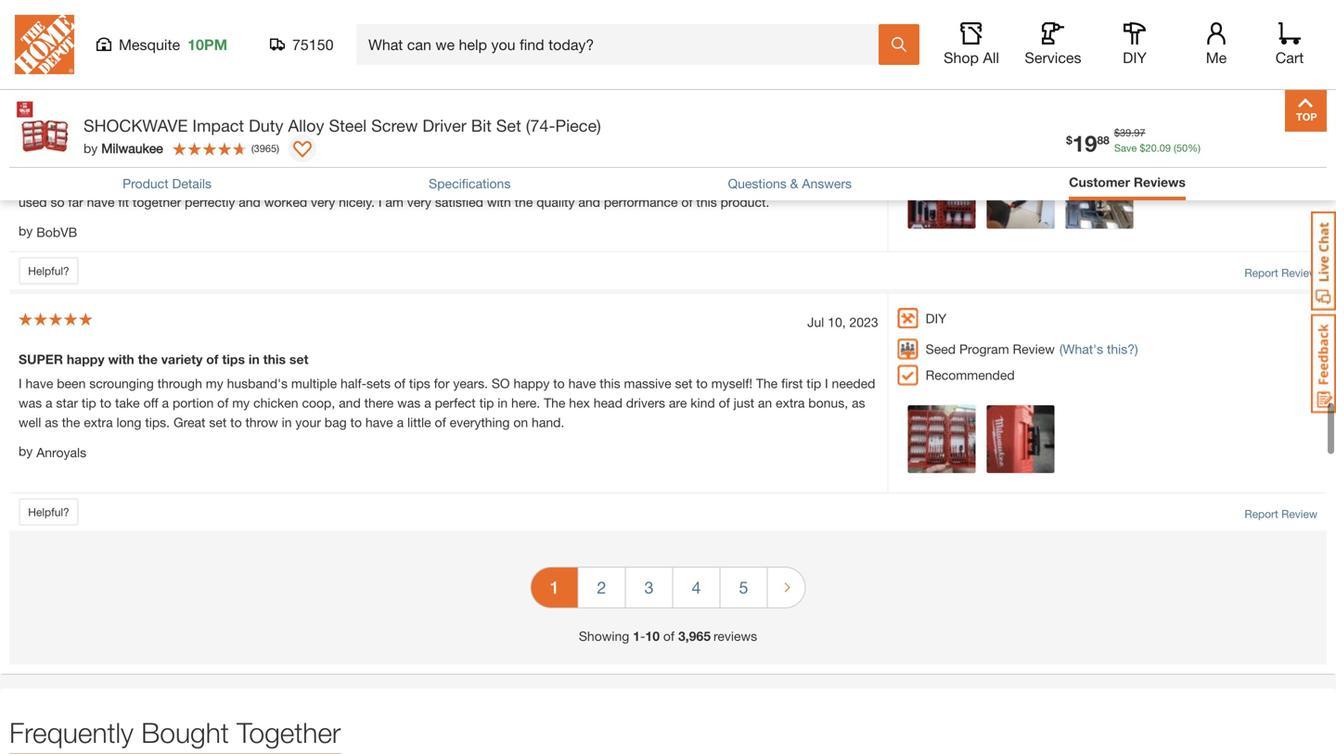 Task type: describe. For each thing, give the bounding box(es) containing it.
size
[[756, 156, 779, 171]]

0 horizontal spatial that
[[325, 136, 347, 151]]

helpful? button for happy
[[19, 498, 79, 526]]

2 bit from the left
[[843, 136, 858, 151]]

i left am
[[379, 195, 382, 210]]

2 horizontal spatial tip
[[807, 376, 822, 391]]

for up satisfied
[[463, 175, 479, 190]]

0 horizontal spatial as
[[45, 415, 58, 430]]

( inside the $ 19 88 $ 39 . 97 save $ 20 . 09 ( 50 %)
[[1174, 142, 1177, 154]]

bobvb
[[36, 225, 77, 240]]

of right variety
[[206, 352, 219, 367]]

seed
[[926, 342, 956, 357]]

50
[[1177, 142, 1188, 154]]

(what's this?)
[[1060, 342, 1139, 357]]

0 vertical spatial used
[[173, 175, 202, 190]]

jul 10, 2023 for super happy with the variety of tips in this set i have been scrounging through my husband's multiple half-sets of tips for years. so happy to have this massive set to myself! the first tip i needed was a star tip to take off a portion of my chicken coop, and there was a perfect tip in here. the hex head drivers are kind of just an extra bonus, as well as the extra long tips. great set to throw in your bag to have a little of everything on hand.
[[808, 315, 879, 330]]

report review for all of the driver bits i'll ever need this is a quality 55 piece impact duty bit assortment that is packaged in an easy to use compact case. this is a comprehensive assortment of bit types and sizes which should fit into most of the screw head styles that anyone will ever encounter. all of the pieces have clear size markings for quick identification. i have used them for driving screws in wall cabinets and for assembling some outdoor furniture. all of the pieces that i have used so far have fit together perfectly and worked very nicely. i am very satisfied with the quality and performance of this product.
[[1245, 266, 1318, 279]]

(what's
[[1060, 342, 1104, 357]]

navigation containing 2
[[531, 554, 806, 627]]

1 horizontal spatial that
[[410, 156, 432, 171]]

an inside all of the driver bits i'll ever need this is a quality 55 piece impact duty bit assortment that is packaged in an easy to use compact case. this is a comprehensive assortment of bit types and sizes which should fit into most of the screw head styles that anyone will ever encounter. all of the pieces have clear size markings for quick identification. i have used them for driving screws in wall cabinets and for assembling some outdoor furniture. all of the pieces that i have used so far have fit together perfectly and worked very nicely. i am very satisfied with the quality and performance of this product.
[[438, 136, 453, 151]]

me button
[[1187, 22, 1247, 67]]

save
[[1115, 142, 1138, 154]]

have up hex
[[569, 376, 596, 391]]

1 horizontal spatial tip
[[480, 395, 494, 411]]

mesquite
[[119, 36, 180, 53]]

19
[[1073, 130, 1098, 156]]

hex
[[569, 395, 590, 411]]

of down furniture.
[[682, 195, 693, 210]]

perfectly
[[185, 195, 235, 210]]

together
[[133, 195, 181, 210]]

reviews
[[1134, 175, 1186, 190]]

the home depot logo image
[[15, 15, 74, 74]]

of left just
[[719, 395, 730, 411]]

the up the driving
[[280, 156, 298, 171]]

i down super
[[19, 376, 22, 391]]

jul 10, 2023 for all of the driver bits i'll ever need this is a quality 55 piece impact duty bit assortment that is packaged in an easy to use compact case. this is a comprehensive assortment of bit types and sizes which should fit into most of the screw head styles that anyone will ever encounter. all of the pieces have clear size markings for quick identification. i have used them for driving screws in wall cabinets and for assembling some outdoor furniture. all of the pieces that i have used so far have fit together perfectly and worked very nicely. i am very satisfied with the quality and performance of this product.
[[808, 75, 879, 90]]

kind
[[691, 395, 716, 411]]

0 horizontal spatial fit
[[118, 195, 129, 210]]

0 horizontal spatial quality
[[70, 136, 108, 151]]

great
[[174, 415, 206, 430]]

What can we help you find today? search field
[[369, 25, 878, 64]]

by milwaukee
[[84, 141, 163, 156]]

of right little
[[435, 415, 446, 430]]

mesquite 10pm
[[119, 36, 228, 53]]

customer
[[1070, 175, 1131, 190]]

in left wall
[[345, 175, 355, 190]]

which
[[112, 156, 146, 171]]

on
[[514, 415, 528, 430]]

just
[[734, 395, 755, 411]]

packaged
[[364, 136, 421, 151]]

program
[[960, 342, 1010, 357]]

2 this from the left
[[616, 136, 640, 151]]

1
[[633, 629, 641, 644]]

sizes
[[79, 156, 109, 171]]

i down which
[[135, 175, 138, 190]]

shockwave impact duty alloy steel screw driver bit set (74-piece)
[[84, 116, 601, 136]]

2 horizontal spatial set
[[675, 376, 693, 391]]

1 vertical spatial my
[[232, 395, 250, 411]]

styles
[[372, 156, 406, 171]]

report for all of the driver bits i'll ever need this is a quality 55 piece impact duty bit assortment that is packaged in an easy to use compact case. this is a comprehensive assortment of bit types and sizes which should fit into most of the screw head styles that anyone will ever encounter. all of the pieces have clear size markings for quick identification. i have used them for driving screws in wall cabinets and for assembling some outdoor furniture. all of the pieces that i have used so far have fit together perfectly and worked very nicely. i am very satisfied with the quality and performance of this product.
[[1245, 266, 1279, 279]]

cabinets
[[385, 175, 434, 190]]

with inside the super happy with the variety of tips in this set i have been scrounging through my husband's multiple half-sets of tips for years. so happy to have this massive set to myself! the first tip i needed was a star tip to take off a portion of my chicken coop, and there was a perfect tip in here. the hex head drivers are kind of just an extra bonus, as well as the extra long tips. great set to throw in your bag to have a little of everything on hand.
[[108, 352, 134, 367]]

i up bonus,
[[825, 376, 829, 391]]

duty
[[249, 116, 284, 136]]

assembling
[[482, 175, 549, 190]]

all up types
[[19, 112, 34, 127]]

cart link
[[1270, 22, 1311, 67]]

1 horizontal spatial .
[[1157, 142, 1160, 154]]

4
[[692, 578, 701, 598]]

well
[[19, 415, 41, 430]]

75150 button
[[270, 35, 334, 54]]

there
[[365, 395, 394, 411]]

1 vertical spatial quality
[[537, 195, 575, 210]]

1 was from the left
[[19, 395, 42, 411]]

top button
[[1286, 90, 1328, 132]]

1 horizontal spatial as
[[852, 395, 866, 411]]

the down star on the bottom of the page
[[62, 415, 80, 430]]

questions
[[728, 176, 787, 191]]

i'll
[[143, 112, 157, 127]]

display image
[[293, 141, 312, 160]]

to left throw
[[230, 415, 242, 430]]

portion
[[173, 395, 214, 411]]

helpful? for happy
[[28, 506, 69, 519]]

long
[[117, 415, 142, 430]]

1 horizontal spatial fit
[[193, 156, 203, 171]]

have down super
[[26, 376, 53, 391]]

scrounging
[[89, 376, 154, 391]]

0 horizontal spatial .
[[1132, 127, 1135, 139]]

2 link
[[579, 568, 625, 608]]

and left "sizes"
[[54, 156, 76, 171]]

report review button for all of the driver bits i'll ever need this is a quality 55 piece impact duty bit assortment that is packaged in an easy to use compact case. this is a comprehensive assortment of bit types and sizes which should fit into most of the screw head styles that anyone will ever encounter. all of the pieces have clear size markings for quick identification. i have used them for driving screws in wall cabinets and for assembling some outdoor furniture. all of the pieces that i have used so far have fit together perfectly and worked very nicely. i am very satisfied with the quality and performance of this product.
[[1245, 265, 1318, 281]]

2 vertical spatial this
[[600, 376, 621, 391]]

10, for super happy with the variety of tips in this set i have been scrounging through my husband's multiple half-sets of tips for years. so happy to have this massive set to myself! the first tip i needed was a star tip to take off a portion of my chicken coop, and there was a perfect tip in here. the hex head drivers are kind of just an extra bonus, as well as the extra long tips. great set to throw in your bag to have a little of everything on hand.
[[828, 315, 846, 330]]

0 horizontal spatial tip
[[82, 395, 96, 411]]

this inside all of the driver bits i'll ever need this is a quality 55 piece impact duty bit assortment that is packaged in an easy to use compact case. this is a comprehensive assortment of bit types and sizes which should fit into most of the screw head styles that anyone will ever encounter. all of the pieces have clear size markings for quick identification. i have used them for driving screws in wall cabinets and for assembling some outdoor furniture. all of the pieces that i have used so far have fit together perfectly and worked very nicely. i am very satisfied with the quality and performance of this product.
[[697, 195, 717, 210]]

have down the there
[[366, 415, 393, 430]]

for inside the super happy with the variety of tips in this set i have been scrounging through my husband's multiple half-sets of tips for years. so happy to have this massive set to myself! the first tip i needed was a star tip to take off a portion of my chicken coop, and there was a perfect tip in here. the hex head drivers are kind of just an extra bonus, as well as the extra long tips. great set to throw in your bag to have a little of everything on hand.
[[434, 376, 450, 391]]

0 horizontal spatial extra
[[84, 415, 113, 430]]

of right 10
[[664, 629, 675, 644]]

$ 19 88 $ 39 . 97 save $ 20 . 09 ( 50 %)
[[1067, 127, 1201, 156]]

10, for all of the driver bits i'll ever need this is a quality 55 piece impact duty bit assortment that is packaged in an easy to use compact case. this is a comprehensive assortment of bit types and sizes which should fit into most of the screw head styles that anyone will ever encounter. all of the pieces have clear size markings for quick identification. i have used them for driving screws in wall cabinets and for assembling some outdoor furniture. all of the pieces that i have used so far have fit together perfectly and worked very nicely. i am very satisfied with the quality and performance of this product.
[[828, 75, 846, 90]]

1 report review from the top
[[1245, 26, 1318, 39]]

star
[[56, 395, 78, 411]]

outdoor
[[588, 175, 634, 190]]

of up markings
[[828, 136, 840, 151]]

the down clear
[[725, 175, 744, 190]]

by anroyals
[[19, 444, 86, 460]]

i down markings
[[815, 175, 818, 190]]

have down markings
[[822, 175, 850, 190]]

multiple
[[291, 376, 337, 391]]

performance
[[604, 195, 678, 210]]

feedback link image
[[1312, 314, 1337, 414]]

nicely.
[[339, 195, 375, 210]]

driver
[[77, 112, 113, 127]]

%)
[[1188, 142, 1201, 154]]

product
[[123, 176, 169, 191]]

impact
[[193, 116, 244, 136]]

bag
[[325, 415, 347, 430]]

seed program review
[[926, 342, 1055, 357]]

and down the driving
[[239, 195, 261, 210]]

of right sets
[[394, 376, 406, 391]]

of up outdoor
[[614, 156, 626, 171]]

your
[[296, 415, 321, 430]]

with inside all of the driver bits i'll ever need this is a quality 55 piece impact duty bit assortment that is packaged in an easy to use compact case. this is a comprehensive assortment of bit types and sizes which should fit into most of the screw head styles that anyone will ever encounter. all of the pieces have clear size markings for quick identification. i have used them for driving screws in wall cabinets and for assembling some outdoor furniture. all of the pieces that i have used so far have fit together perfectly and worked very nicely. i am very satisfied with the quality and performance of this product.
[[487, 195, 511, 210]]

3 is from the left
[[644, 136, 653, 151]]

in down so
[[498, 395, 508, 411]]

3 link
[[626, 568, 673, 608]]

frequently bought together
[[9, 717, 341, 750]]

are
[[669, 395, 687, 411]]

all down case.
[[597, 156, 611, 171]]

shop
[[944, 49, 979, 66]]

of down ( 3965 ) on the left top of page
[[265, 156, 276, 171]]

so
[[51, 195, 65, 210]]

55
[[112, 136, 126, 151]]

together
[[237, 717, 341, 750]]

1 helpful? from the top
[[28, 25, 69, 38]]

driver
[[423, 116, 467, 136]]

super
[[19, 352, 63, 367]]

piece)
[[556, 116, 601, 136]]

them
[[205, 175, 235, 190]]

in up husband's
[[249, 352, 260, 367]]

all right furniture.
[[693, 175, 707, 190]]

of right portion
[[217, 395, 229, 411]]

2 ( from the left
[[251, 142, 254, 154]]

milwaukee
[[101, 141, 163, 156]]

report for super happy with the variety of tips in this set i have been scrounging through my husband's multiple half-sets of tips for years. so happy to have this massive set to myself! the first tip i needed was a star tip to take off a portion of my chicken coop, and there was a perfect tip in here. the hex head drivers are kind of just an extra bonus, as well as the extra long tips. great set to throw in your bag to have a little of everything on hand.
[[1245, 508, 1279, 521]]

and down outdoor
[[579, 195, 601, 210]]

0 horizontal spatial set
[[209, 415, 227, 430]]

0 vertical spatial set
[[290, 352, 309, 367]]

1 this from the left
[[19, 136, 43, 151]]

jul for first
[[808, 315, 825, 330]]

1 vertical spatial the
[[544, 395, 566, 411]]

-
[[641, 629, 646, 644]]

2 very from the left
[[407, 195, 432, 210]]

2023 for all of the driver bits i'll ever need this is a quality 55 piece impact duty bit assortment that is packaged in an easy to use compact case. this is a comprehensive assortment of bit types and sizes which should fit into most of the screw head styles that anyone will ever encounter. all of the pieces have clear size markings for quick identification. i have used them for driving screws in wall cabinets and for assembling some outdoor furniture. all of the pieces that i have used so far have fit together perfectly and worked very nicely. i am very satisfied with the quality and performance of this product.
[[850, 75, 879, 90]]

4 link
[[674, 568, 720, 608]]

bought
[[141, 717, 229, 750]]

through
[[157, 376, 202, 391]]

0 horizontal spatial this
[[263, 352, 286, 367]]

bit
[[471, 116, 492, 136]]

services button
[[1024, 22, 1083, 67]]



Task type: locate. For each thing, give the bounding box(es) containing it.
2 horizontal spatial that
[[789, 175, 811, 190]]

2 jul 10, 2023 from the top
[[808, 315, 879, 330]]

75150
[[292, 36, 334, 53]]

$ left 88
[[1067, 134, 1073, 147]]

2 is from the left
[[351, 136, 360, 151]]

jul for bit
[[808, 75, 825, 90]]

0 vertical spatial fit
[[193, 156, 203, 171]]

the down assembling
[[515, 195, 533, 210]]

myself!
[[712, 376, 753, 391]]

anroyals
[[36, 445, 86, 460]]

tips.
[[145, 415, 170, 430]]

1 is from the left
[[46, 136, 56, 151]]

1 vertical spatial jul
[[808, 315, 825, 330]]

quality down some
[[537, 195, 575, 210]]

10pm
[[188, 36, 228, 53]]

an down the driver
[[438, 136, 453, 151]]

1 report review button from the top
[[1245, 25, 1318, 41]]

all inside button
[[984, 49, 1000, 66]]

1 vertical spatial helpful?
[[28, 265, 69, 277]]

1 horizontal spatial my
[[232, 395, 250, 411]]

shockwave
[[84, 116, 188, 136]]

was
[[19, 395, 42, 411], [398, 395, 421, 411]]

for down the most
[[238, 175, 254, 190]]

1 ( from the left
[[1174, 142, 1177, 154]]

1 vertical spatial used
[[19, 195, 47, 210]]

1 horizontal spatial (
[[1174, 142, 1177, 154]]

1 vertical spatial set
[[675, 376, 693, 391]]

jul 10, 2023 up needed
[[808, 315, 879, 330]]

2 helpful? from the top
[[28, 265, 69, 277]]

1 vertical spatial ever
[[504, 156, 528, 171]]

2 2023 from the top
[[850, 315, 879, 330]]

have down comprehensive
[[693, 156, 721, 171]]

3 report review from the top
[[1245, 508, 1318, 521]]

by down well
[[19, 444, 33, 459]]

0 vertical spatial diy
[[1123, 49, 1147, 66]]

this up husband's
[[263, 352, 286, 367]]

that down markings
[[789, 175, 811, 190]]

1 vertical spatial report review button
[[1245, 265, 1318, 281]]

me
[[1207, 49, 1228, 66]]

head inside the super happy with the variety of tips in this set i have been scrounging through my husband's multiple half-sets of tips for years. so happy to have this massive set to myself! the first tip i needed was a star tip to take off a portion of my chicken coop, and there was a perfect tip in here. the hex head drivers are kind of just an extra bonus, as well as the extra long tips. great set to throw in your bag to have a little of everything on hand.
[[594, 395, 623, 411]]

)
[[277, 142, 279, 154]]

1 vertical spatial jul 10, 2023
[[808, 315, 879, 330]]

quality up "sizes"
[[70, 136, 108, 151]]

report review for super happy with the variety of tips in this set i have been scrounging through my husband's multiple half-sets of tips for years. so happy to have this massive set to myself! the first tip i needed was a star tip to take off a portion of my chicken coop, and there was a perfect tip in here. the hex head drivers are kind of just an extra bonus, as well as the extra long tips. great set to throw in your bag to have a little of everything on hand.
[[1245, 508, 1318, 521]]

1 vertical spatial head
[[594, 395, 623, 411]]

quick
[[19, 175, 50, 190]]

anyone
[[436, 156, 478, 171]]

helpful? button for of
[[19, 257, 79, 285]]

with down assembling
[[487, 195, 511, 210]]

1 horizontal spatial the
[[757, 376, 778, 391]]

very down cabinets
[[407, 195, 432, 210]]

1 bit from the left
[[237, 136, 252, 151]]

questions & answers button
[[728, 174, 852, 193], [728, 174, 852, 193]]

jul 10, 2023 up markings
[[808, 75, 879, 90]]

happy up here.
[[514, 376, 550, 391]]

this left product.
[[697, 195, 717, 210]]

report review button for super happy with the variety of tips in this set i have been scrounging through my husband's multiple half-sets of tips for years. so happy to have this massive set to myself! the first tip i needed was a star tip to take off a portion of my chicken coop, and there was a perfect tip in here. the hex head drivers are kind of just an extra bonus, as well as the extra long tips. great set to throw in your bag to have a little of everything on hand.
[[1245, 506, 1318, 523]]

2 vertical spatial report review
[[1245, 508, 1318, 521]]

jul up bonus,
[[808, 315, 825, 330]]

1 jul 10, 2023 from the top
[[808, 75, 879, 90]]

for up perfect on the bottom
[[434, 376, 450, 391]]

head up wall
[[340, 156, 369, 171]]

0 vertical spatial my
[[206, 376, 223, 391]]

the up furniture.
[[629, 156, 648, 171]]

1 horizontal spatial bit
[[843, 136, 858, 151]]

need
[[191, 112, 221, 127]]

to inside all of the driver bits i'll ever need this is a quality 55 piece impact duty bit assortment that is packaged in an easy to use compact case. this is a comprehensive assortment of bit types and sizes which should fit into most of the screw head styles that anyone will ever encounter. all of the pieces have clear size markings for quick identification. i have used them for driving screws in wall cabinets and for assembling some outdoor furniture. all of the pieces that i have used so far have fit together perfectly and worked very nicely. i am very satisfied with the quality and performance of this product.
[[487, 136, 498, 151]]

5 link
[[721, 568, 767, 608]]

1 horizontal spatial $
[[1115, 127, 1121, 139]]

2 was from the left
[[398, 395, 421, 411]]

tips up husband's
[[222, 352, 245, 367]]

0 horizontal spatial the
[[544, 395, 566, 411]]

bit up answers
[[843, 136, 858, 151]]

that down "shockwave impact duty alloy steel screw driver bit set (74-piece)" on the left of the page
[[325, 136, 347, 151]]

diy up seed
[[926, 311, 947, 326]]

of up product.
[[710, 175, 722, 190]]

as down needed
[[852, 395, 866, 411]]

used down should
[[173, 175, 202, 190]]

used down quick
[[19, 195, 47, 210]]

diy button
[[1106, 22, 1165, 67]]

bit
[[237, 136, 252, 151], [843, 136, 858, 151]]

set up multiple
[[290, 352, 309, 367]]

(74-
[[526, 116, 556, 136]]

was up little
[[398, 395, 421, 411]]

jul 10, 2023
[[808, 75, 879, 90], [808, 315, 879, 330]]

0 horizontal spatial diy
[[926, 311, 947, 326]]

in down the driver
[[425, 136, 435, 151]]

product image image
[[14, 99, 74, 160]]

0 vertical spatial report
[[1245, 26, 1279, 39]]

1 vertical spatial as
[[45, 415, 58, 430]]

ever
[[160, 112, 187, 127], [504, 156, 528, 171]]

0 vertical spatial helpful?
[[28, 25, 69, 38]]

head inside all of the driver bits i'll ever need this is a quality 55 piece impact duty bit assortment that is packaged in an easy to use compact case. this is a comprehensive assortment of bit types and sizes which should fit into most of the screw head styles that anyone will ever encounter. all of the pieces have clear size markings for quick identification. i have used them for driving screws in wall cabinets and for assembling some outdoor furniture. all of the pieces that i have used so far have fit together perfectly and worked very nicely. i am very satisfied with the quality and performance of this product.
[[340, 156, 369, 171]]

0 horizontal spatial pieces
[[651, 156, 689, 171]]

this left "massive"
[[600, 376, 621, 391]]

set
[[290, 352, 309, 367], [675, 376, 693, 391], [209, 415, 227, 430]]

diy
[[1123, 49, 1147, 66], [926, 311, 947, 326]]

here.
[[512, 395, 541, 411]]

an right just
[[758, 395, 773, 411]]

2 vertical spatial report review button
[[1245, 506, 1318, 523]]

clear
[[724, 156, 752, 171]]

0 horizontal spatial bit
[[237, 136, 252, 151]]

1 2023 from the top
[[850, 75, 879, 90]]

am
[[386, 195, 404, 210]]

1 vertical spatial 2023
[[850, 315, 879, 330]]

1 10, from the top
[[828, 75, 846, 90]]

with up scrounging
[[108, 352, 134, 367]]

2 report review from the top
[[1245, 266, 1318, 279]]

very down screws in the left of the page
[[311, 195, 335, 210]]

0 horizontal spatial with
[[108, 352, 134, 367]]

diy inside button
[[1123, 49, 1147, 66]]

0 horizontal spatial used
[[19, 195, 47, 210]]

1 vertical spatial by
[[19, 223, 33, 239]]

1 horizontal spatial happy
[[514, 376, 550, 391]]

half-
[[341, 376, 367, 391]]

to right bag
[[351, 415, 362, 430]]

2 report from the top
[[1245, 266, 1279, 279]]

0 vertical spatial jul
[[808, 75, 825, 90]]

recommended
[[926, 368, 1015, 383]]

2023
[[850, 75, 879, 90], [850, 315, 879, 330]]

$ right 88
[[1115, 127, 1121, 139]]

by inside by anroyals
[[19, 444, 33, 459]]

piece
[[130, 136, 161, 151]]

the left variety
[[138, 352, 158, 367]]

my down husband's
[[232, 395, 250, 411]]

by for by milwaukee
[[84, 141, 98, 156]]

case.
[[581, 136, 612, 151]]

0 horizontal spatial tips
[[222, 352, 245, 367]]

1 vertical spatial pieces
[[747, 175, 785, 190]]

all right shop at top right
[[984, 49, 1000, 66]]

was up well
[[19, 395, 42, 411]]

1 helpful? button from the top
[[19, 17, 79, 45]]

anroyals button
[[36, 443, 86, 463]]

1 jul from the top
[[808, 75, 825, 90]]

tip
[[807, 376, 822, 391], [82, 395, 96, 411], [480, 395, 494, 411]]

of up types
[[38, 112, 50, 127]]

1 vertical spatial that
[[410, 156, 432, 171]]

0 horizontal spatial an
[[438, 136, 453, 151]]

fit left into
[[193, 156, 203, 171]]

by left 55
[[84, 141, 98, 156]]

is up types
[[46, 136, 56, 151]]

bit up the most
[[237, 136, 252, 151]]

0 horizontal spatial $
[[1067, 134, 1073, 147]]

0 vertical spatial this
[[697, 195, 717, 210]]

compact
[[526, 136, 578, 151]]

in left your
[[282, 415, 292, 430]]

pieces up furniture.
[[651, 156, 689, 171]]

0 horizontal spatial my
[[206, 376, 223, 391]]

3 report review button from the top
[[1245, 506, 1318, 523]]

1 horizontal spatial quality
[[537, 195, 575, 210]]

impact
[[165, 136, 205, 151]]

1 horizontal spatial tips
[[409, 376, 431, 391]]

and down half- at left
[[339, 395, 361, 411]]

2 vertical spatial report
[[1245, 508, 1279, 521]]

driving
[[258, 175, 297, 190]]

1 horizontal spatial used
[[173, 175, 202, 190]]

1 horizontal spatial set
[[290, 352, 309, 367]]

1 vertical spatial happy
[[514, 376, 550, 391]]

0 horizontal spatial very
[[311, 195, 335, 210]]

2 jul from the top
[[808, 315, 825, 330]]

frequently
[[9, 717, 134, 750]]

and inside the super happy with the variety of tips in this set i have been scrounging through my husband's multiple half-sets of tips for years. so happy to have this massive set to myself! the first tip i needed was a star tip to take off a portion of my chicken coop, and there was a perfect tip in here. the hex head drivers are kind of just an extra bonus, as well as the extra long tips. great set to throw in your bag to have a little of everything on hand.
[[339, 395, 361, 411]]

3 report from the top
[[1245, 508, 1279, 521]]

10, up needed
[[828, 315, 846, 330]]

this up types
[[19, 136, 43, 151]]

this?)
[[1108, 342, 1139, 357]]

to up kind
[[697, 376, 708, 391]]

1 vertical spatial diy
[[926, 311, 947, 326]]

shop all
[[944, 49, 1000, 66]]

use
[[502, 136, 523, 151]]

1 very from the left
[[311, 195, 335, 210]]

2
[[597, 578, 607, 598]]

1 report from the top
[[1245, 26, 1279, 39]]

2 10, from the top
[[828, 315, 846, 330]]

the up hand.
[[544, 395, 566, 411]]

2 vertical spatial by
[[19, 444, 33, 459]]

1 vertical spatial extra
[[84, 415, 113, 430]]

customer reviews
[[1070, 175, 1186, 190]]

an
[[438, 136, 453, 151], [758, 395, 773, 411]]

this
[[697, 195, 717, 210], [263, 352, 286, 367], [600, 376, 621, 391]]

1 vertical spatial fit
[[118, 195, 129, 210]]

helpful? button
[[19, 17, 79, 45], [19, 257, 79, 285], [19, 498, 79, 526]]

0 horizontal spatial (
[[251, 142, 254, 154]]

to up hand.
[[554, 376, 565, 391]]

extra left long
[[84, 415, 113, 430]]

09
[[1160, 142, 1172, 154]]

extra down first at right
[[776, 395, 805, 411]]

3
[[645, 578, 654, 598]]

0 horizontal spatial happy
[[67, 352, 105, 367]]

2 report review button from the top
[[1245, 265, 1318, 281]]

my up portion
[[206, 376, 223, 391]]

( up the most
[[251, 142, 254, 154]]

by for by bobvb
[[19, 223, 33, 239]]

have down identification.
[[87, 195, 115, 210]]

comprehensive
[[667, 136, 756, 151]]

tips up little
[[409, 376, 431, 391]]

showing 1 - 10 of 3,965 reviews
[[579, 629, 758, 644]]

2023 for super happy with the variety of tips in this set i have been scrounging through my husband's multiple half-sets of tips for years. so happy to have this massive set to myself! the first tip i needed was a star tip to take off a portion of my chicken coop, and there was a perfect tip in here. the hex head drivers are kind of just an extra bonus, as well as the extra long tips. great set to throw in your bag to have a little of everything on hand.
[[850, 315, 879, 330]]

the left driver
[[54, 112, 73, 127]]

have
[[693, 156, 721, 171], [142, 175, 170, 190], [822, 175, 850, 190], [87, 195, 115, 210], [26, 376, 53, 391], [569, 376, 596, 391], [366, 415, 393, 430]]

1 vertical spatial 10,
[[828, 315, 846, 330]]

of
[[38, 112, 50, 127], [828, 136, 840, 151], [265, 156, 276, 171], [614, 156, 626, 171], [710, 175, 722, 190], [682, 195, 693, 210], [206, 352, 219, 367], [394, 376, 406, 391], [217, 395, 229, 411], [719, 395, 730, 411], [435, 415, 446, 430], [664, 629, 675, 644]]

into
[[207, 156, 229, 171]]

and
[[54, 156, 76, 171], [438, 175, 460, 190], [239, 195, 261, 210], [579, 195, 601, 210], [339, 395, 361, 411]]

that
[[325, 136, 347, 151], [410, 156, 432, 171], [789, 175, 811, 190]]

screw
[[302, 156, 336, 171]]

is down steel
[[351, 136, 360, 151]]

jul up markings
[[808, 75, 825, 90]]

fit
[[193, 156, 203, 171], [118, 195, 129, 210]]

. up save
[[1132, 127, 1135, 139]]

wall
[[358, 175, 381, 190]]

0 vertical spatial report review button
[[1245, 25, 1318, 41]]

0 horizontal spatial head
[[340, 156, 369, 171]]

extra
[[776, 395, 805, 411], [84, 415, 113, 430]]

by inside by bobvb
[[19, 223, 33, 239]]

to left the take
[[100, 395, 111, 411]]

alloy
[[288, 116, 324, 136]]

very
[[311, 195, 335, 210], [407, 195, 432, 210]]

by for by anroyals
[[19, 444, 33, 459]]

1 assortment from the left
[[256, 136, 321, 151]]

2 helpful? button from the top
[[19, 257, 79, 285]]

i
[[135, 175, 138, 190], [815, 175, 818, 190], [379, 195, 382, 210], [19, 376, 22, 391], [825, 376, 829, 391]]

ever right i'll
[[160, 112, 187, 127]]

live chat image
[[1312, 212, 1337, 311]]

been
[[57, 376, 86, 391]]

10,
[[828, 75, 846, 90], [828, 315, 846, 330]]

helpful?
[[28, 25, 69, 38], [28, 265, 69, 277], [28, 506, 69, 519]]

1 horizontal spatial was
[[398, 395, 421, 411]]

3 helpful? button from the top
[[19, 498, 79, 526]]

3 helpful? from the top
[[28, 506, 69, 519]]

1 horizontal spatial diy
[[1123, 49, 1147, 66]]

2 horizontal spatial is
[[644, 136, 653, 151]]

2 horizontal spatial $
[[1140, 142, 1146, 154]]

set right great
[[209, 415, 227, 430]]

88
[[1098, 134, 1110, 147]]

tip up everything
[[480, 395, 494, 411]]

tip right star on the bottom of the page
[[82, 395, 96, 411]]

far
[[68, 195, 83, 210]]

throw
[[246, 415, 278, 430]]

&
[[791, 176, 799, 191]]

0 vertical spatial quality
[[70, 136, 108, 151]]

variety
[[161, 352, 203, 367]]

helpful? for of
[[28, 265, 69, 277]]

1 horizontal spatial ever
[[504, 156, 528, 171]]

2 assortment from the left
[[759, 136, 825, 151]]

1 vertical spatial .
[[1157, 142, 1160, 154]]

0 vertical spatial helpful? button
[[19, 17, 79, 45]]

assortment down alloy
[[256, 136, 321, 151]]

1 horizontal spatial very
[[407, 195, 432, 210]]

an inside the super happy with the variety of tips in this set i have been scrounging through my husband's multiple half-sets of tips for years. so happy to have this massive set to myself! the first tip i needed was a star tip to take off a portion of my chicken coop, and there was a perfect tip in here. the hex head drivers are kind of just an extra bonus, as well as the extra long tips. great set to throw in your bag to have a little of everything on hand.
[[758, 395, 773, 411]]

2 vertical spatial that
[[789, 175, 811, 190]]

this right case.
[[616, 136, 640, 151]]

0 vertical spatial an
[[438, 136, 453, 151]]

types
[[19, 156, 50, 171]]

specifications button
[[429, 174, 511, 193], [429, 174, 511, 193]]

0 horizontal spatial assortment
[[256, 136, 321, 151]]

1 horizontal spatial assortment
[[759, 136, 825, 151]]

0 vertical spatial extra
[[776, 395, 805, 411]]

1 horizontal spatial is
[[351, 136, 360, 151]]

0 vertical spatial happy
[[67, 352, 105, 367]]

to up will
[[487, 136, 498, 151]]

1 vertical spatial this
[[263, 352, 286, 367]]

duty
[[208, 136, 234, 151]]

report review
[[1245, 26, 1318, 39], [1245, 266, 1318, 279], [1245, 508, 1318, 521]]

navigation
[[531, 554, 806, 627]]

that up cabinets
[[410, 156, 432, 171]]

0 horizontal spatial ever
[[160, 112, 187, 127]]

2 vertical spatial helpful? button
[[19, 498, 79, 526]]

1 vertical spatial helpful? button
[[19, 257, 79, 285]]

screw
[[371, 116, 418, 136]]

0 vertical spatial that
[[325, 136, 347, 151]]

0 vertical spatial the
[[757, 376, 778, 391]]

1 vertical spatial report review
[[1245, 266, 1318, 279]]

bobvb button
[[36, 223, 77, 242]]

ever up assembling
[[504, 156, 528, 171]]

details
[[172, 176, 212, 191]]

0 vertical spatial jul 10, 2023
[[808, 75, 879, 90]]

by left bobvb
[[19, 223, 33, 239]]

0 horizontal spatial was
[[19, 395, 42, 411]]

tips
[[222, 352, 245, 367], [409, 376, 431, 391]]

take
[[115, 395, 140, 411]]

and down anyone
[[438, 175, 460, 190]]

1 horizontal spatial pieces
[[747, 175, 785, 190]]

0 vertical spatial by
[[84, 141, 98, 156]]

report review button
[[1245, 25, 1318, 41], [1245, 265, 1318, 281], [1245, 506, 1318, 523]]

1 horizontal spatial extra
[[776, 395, 805, 411]]

2 vertical spatial helpful?
[[28, 506, 69, 519]]

0 vertical spatial 2023
[[850, 75, 879, 90]]

1 horizontal spatial with
[[487, 195, 511, 210]]

1 vertical spatial tips
[[409, 376, 431, 391]]

have up together
[[142, 175, 170, 190]]

10, up markings
[[828, 75, 846, 90]]

worked
[[264, 195, 307, 210]]

for up answers
[[839, 156, 855, 171]]



Task type: vqa. For each thing, say whether or not it's contained in the screenshot.
third report review button from the bottom
yes



